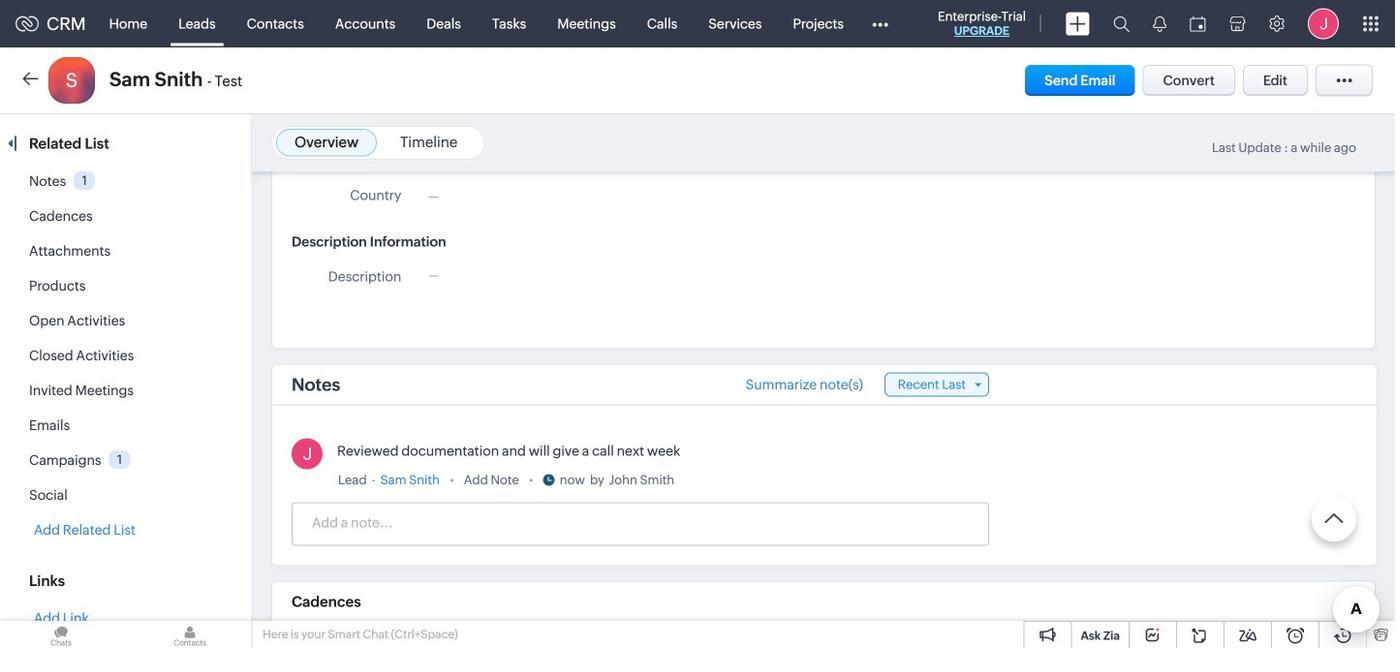 Task type: describe. For each thing, give the bounding box(es) containing it.
Add a note... field
[[293, 513, 987, 532]]

signals element
[[1141, 0, 1178, 47]]

create menu image
[[1066, 12, 1090, 35]]

profile element
[[1296, 0, 1351, 47]]



Task type: vqa. For each thing, say whether or not it's contained in the screenshot.
5 MONTHS option
no



Task type: locate. For each thing, give the bounding box(es) containing it.
signals image
[[1153, 16, 1167, 32]]

chats image
[[0, 621, 122, 648]]

contacts image
[[129, 621, 251, 648]]

search element
[[1102, 0, 1141, 47]]

calendar image
[[1190, 16, 1206, 31]]

create menu element
[[1054, 0, 1102, 47]]

profile image
[[1308, 8, 1339, 39]]

logo image
[[16, 16, 39, 31]]

search image
[[1113, 16, 1130, 32]]

Other Modules field
[[859, 8, 901, 39]]



